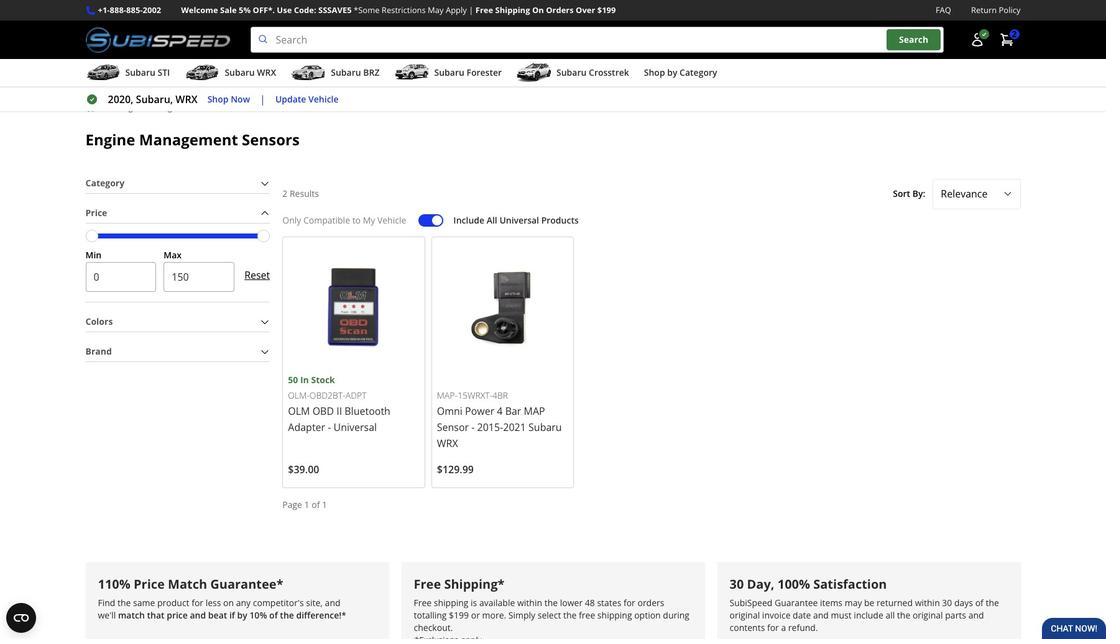 Task type: locate. For each thing, give the bounding box(es) containing it.
by
[[667, 67, 677, 78], [237, 610, 247, 622]]

original left "parts"
[[913, 610, 943, 622]]

1 horizontal spatial 1
[[322, 499, 327, 511]]

0 horizontal spatial within
[[517, 598, 542, 610]]

2 - from the left
[[472, 421, 475, 435]]

subaru wrx button
[[185, 62, 276, 87]]

0 horizontal spatial -
[[328, 421, 331, 435]]

wrx inside dropdown button
[[257, 67, 276, 78]]

guarantee
[[775, 598, 818, 610]]

$199 right 'over'
[[597, 4, 616, 16]]

for right states
[[624, 598, 635, 610]]

price inside price 'dropdown button'
[[86, 207, 107, 219]]

management down engine management sensors 'link'
[[139, 129, 238, 150]]

shop now
[[207, 93, 250, 105]]

1 vertical spatial wrx
[[176, 93, 198, 106]]

0 horizontal spatial 1
[[304, 499, 309, 511]]

price
[[86, 207, 107, 219], [134, 576, 165, 593]]

2 vertical spatial free
[[414, 598, 432, 610]]

1 horizontal spatial price
[[134, 576, 165, 593]]

2021
[[503, 421, 526, 435]]

contents
[[730, 623, 765, 634]]

subaru inside map-15wrxt-4br omni power 4 bar map sensor  - 2015-2021 subaru wrx
[[529, 421, 562, 435]]

0 horizontal spatial vehicle
[[308, 93, 339, 105]]

management
[[146, 102, 196, 113], [139, 129, 238, 150]]

page
[[283, 499, 302, 511]]

engine down /
[[86, 129, 135, 150]]

0 vertical spatial by
[[667, 67, 677, 78]]

1 horizontal spatial within
[[915, 598, 940, 610]]

1 vertical spatial $199
[[449, 610, 469, 622]]

2020, subaru, wrx
[[108, 93, 198, 106]]

subaru crosstrek
[[557, 67, 629, 78]]

free
[[476, 4, 493, 16], [414, 576, 441, 593], [414, 598, 432, 610]]

- down obd
[[328, 421, 331, 435]]

0 horizontal spatial shop
[[207, 93, 229, 105]]

update vehicle button
[[275, 92, 339, 107]]

items
[[820, 598, 843, 610]]

30 up "parts"
[[942, 598, 952, 610]]

888-
[[110, 4, 126, 16]]

4br
[[493, 390, 508, 402]]

the up select
[[545, 598, 558, 610]]

button image
[[970, 32, 985, 47]]

- inside map-15wrxt-4br omni power 4 bar map sensor  - 2015-2021 subaru wrx
[[472, 421, 475, 435]]

1 horizontal spatial sensors
[[242, 129, 300, 150]]

subaru for subaru forester
[[434, 67, 464, 78]]

if
[[229, 610, 235, 622]]

subaru left crosstrek
[[557, 67, 587, 78]]

beat
[[208, 610, 227, 622]]

0 horizontal spatial 2
[[283, 188, 287, 200]]

1 - from the left
[[328, 421, 331, 435]]

0 vertical spatial shipping
[[434, 598, 469, 610]]

2 left results
[[283, 188, 287, 200]]

product
[[157, 598, 189, 610]]

|
[[469, 4, 473, 16], [260, 93, 265, 106]]

by:
[[913, 188, 925, 200]]

wrx inside map-15wrxt-4br omni power 4 bar map sensor  - 2015-2021 subaru wrx
[[437, 437, 458, 451]]

of down competitor's
[[269, 610, 278, 622]]

within inside the 30 day, 100% satisfaction subispeed guarantee items may be returned within 30 days of the original invoice date and must include all the original parts and contents for a refund.
[[915, 598, 940, 610]]

subaru left brz
[[331, 67, 361, 78]]

subaru up now
[[225, 67, 255, 78]]

1 vertical spatial of
[[975, 598, 984, 610]]

1 horizontal spatial vehicle
[[377, 214, 406, 226]]

2 inside button
[[1012, 28, 1017, 40]]

0 vertical spatial wrx
[[257, 67, 276, 78]]

0 horizontal spatial original
[[730, 610, 760, 622]]

is
[[471, 598, 477, 610]]

shop
[[644, 67, 665, 78], [207, 93, 229, 105]]

1 vertical spatial 2
[[283, 188, 287, 200]]

- inside 50 in stock olm-obd2bt-adpt olm obd ii bluetooth adapter - universal
[[328, 421, 331, 435]]

wrx down a subaru wrx thumbnail image
[[176, 93, 198, 106]]

free inside free shipping is available within the lower 48 states for orders totalling $199 or more. simply select the free shipping option during checkout.
[[414, 598, 432, 610]]

1 vertical spatial shop
[[207, 93, 229, 105]]

within
[[517, 598, 542, 610], [915, 598, 940, 610]]

sensors down update
[[242, 129, 300, 150]]

satisfaction
[[814, 576, 887, 593]]

sale
[[220, 4, 237, 16]]

competitor's
[[253, 598, 304, 610]]

guarantee*
[[210, 576, 283, 593]]

2 horizontal spatial for
[[767, 623, 779, 634]]

0 vertical spatial |
[[469, 4, 473, 16]]

0 horizontal spatial by
[[237, 610, 247, 622]]

invoice
[[762, 610, 791, 622]]

2 vertical spatial of
[[269, 610, 278, 622]]

vehicle down subaru brz dropdown button
[[308, 93, 339, 105]]

subaru down map
[[529, 421, 562, 435]]

1 vertical spatial free
[[414, 576, 441, 593]]

shipping down states
[[598, 610, 632, 622]]

1 horizontal spatial by
[[667, 67, 677, 78]]

shop for shop by category
[[644, 67, 665, 78]]

for left a
[[767, 623, 779, 634]]

orders
[[638, 598, 664, 610]]

shop left category
[[644, 67, 665, 78]]

subaru forester
[[434, 67, 502, 78]]

wrx down sensor
[[437, 437, 458, 451]]

a
[[781, 623, 786, 634]]

engine management sensors link
[[119, 102, 238, 113]]

0 vertical spatial vehicle
[[308, 93, 339, 105]]

30 up subispeed
[[730, 576, 744, 593]]

subaru
[[125, 67, 155, 78], [225, 67, 255, 78], [331, 67, 361, 78], [434, 67, 464, 78], [557, 67, 587, 78], [529, 421, 562, 435]]

2 horizontal spatial wrx
[[437, 437, 458, 451]]

subaru forester button
[[395, 62, 502, 87]]

and down days
[[969, 610, 984, 622]]

power
[[465, 405, 494, 418]]

0 horizontal spatial universal
[[334, 421, 377, 435]]

0 vertical spatial $199
[[597, 4, 616, 16]]

a subaru sti thumbnail image image
[[86, 64, 120, 82]]

shipping down free shipping*
[[434, 598, 469, 610]]

subaru,
[[136, 93, 173, 106]]

1 horizontal spatial $199
[[597, 4, 616, 16]]

match that price and beat if by 10% of the difference!*
[[118, 610, 346, 622]]

faq link
[[936, 4, 951, 17]]

subaru sti
[[125, 67, 170, 78]]

colors
[[86, 316, 113, 328]]

| right "apply"
[[469, 4, 473, 16]]

to
[[352, 214, 361, 226]]

2 for 2
[[1012, 28, 1017, 40]]

0 horizontal spatial sensors
[[199, 102, 228, 113]]

0 vertical spatial 30
[[730, 576, 744, 593]]

and down items
[[813, 610, 829, 622]]

subaru left sti
[[125, 67, 155, 78]]

1 vertical spatial shipping
[[598, 610, 632, 622]]

for inside the 30 day, 100% satisfaction subispeed guarantee items may be returned within 30 days of the original invoice date and must include all the original parts and contents for a refund.
[[767, 623, 779, 634]]

the up match
[[118, 598, 131, 610]]

0 horizontal spatial $199
[[449, 610, 469, 622]]

1 vertical spatial engine management sensors
[[86, 129, 300, 150]]

0 vertical spatial engine
[[119, 102, 144, 113]]

welcome
[[181, 4, 218, 16]]

1 horizontal spatial original
[[913, 610, 943, 622]]

all
[[487, 214, 497, 226]]

management down sti
[[146, 102, 196, 113]]

olm-
[[288, 390, 310, 402]]

vehicle right my
[[377, 214, 406, 226]]

1 original from the left
[[730, 610, 760, 622]]

of right page
[[312, 499, 320, 511]]

shop for shop now
[[207, 93, 229, 105]]

1 horizontal spatial of
[[312, 499, 320, 511]]

2 vertical spatial wrx
[[437, 437, 458, 451]]

0 horizontal spatial for
[[192, 598, 203, 610]]

free for shipping
[[414, 598, 432, 610]]

may
[[845, 598, 862, 610]]

any
[[236, 598, 251, 610]]

2 for 2 results
[[283, 188, 287, 200]]

110%
[[98, 576, 130, 593]]

home image
[[86, 103, 95, 113]]

price button
[[86, 204, 270, 223]]

checkout.
[[414, 623, 453, 634]]

sensors
[[199, 102, 228, 113], [242, 129, 300, 150]]

Select... button
[[933, 179, 1021, 209]]

subaru for subaru crosstrek
[[557, 67, 587, 78]]

for left less
[[192, 598, 203, 610]]

1 horizontal spatial 30
[[942, 598, 952, 610]]

engine
[[119, 102, 144, 113], [86, 129, 135, 150]]

1 horizontal spatial for
[[624, 598, 635, 610]]

1 vertical spatial 30
[[942, 598, 952, 610]]

sensors left now
[[199, 102, 228, 113]]

1 horizontal spatial 2
[[1012, 28, 1017, 40]]

sort
[[893, 188, 910, 200]]

0 vertical spatial 2
[[1012, 28, 1017, 40]]

universal right all
[[500, 214, 539, 226]]

of
[[312, 499, 320, 511], [975, 598, 984, 610], [269, 610, 278, 622]]

that
[[147, 610, 165, 622]]

2 horizontal spatial of
[[975, 598, 984, 610]]

1 within from the left
[[517, 598, 542, 610]]

wrx
[[257, 67, 276, 78], [176, 93, 198, 106], [437, 437, 458, 451]]

110% price match guarantee*
[[98, 576, 283, 593]]

within right "returned"
[[915, 598, 940, 610]]

1 horizontal spatial -
[[472, 421, 475, 435]]

| right now
[[260, 93, 265, 106]]

1 vertical spatial price
[[134, 576, 165, 593]]

match
[[118, 610, 145, 622]]

engine management sensors down engine management sensors 'link'
[[86, 129, 300, 150]]

0 vertical spatial engine management sensors
[[119, 102, 228, 113]]

universal
[[500, 214, 539, 226], [334, 421, 377, 435]]

0 horizontal spatial |
[[260, 93, 265, 106]]

off*.
[[253, 4, 275, 16]]

match
[[168, 576, 207, 593]]

update
[[275, 93, 306, 105]]

of right days
[[975, 598, 984, 610]]

0 vertical spatial shop
[[644, 67, 665, 78]]

1 horizontal spatial shop
[[644, 67, 665, 78]]

shop left now
[[207, 93, 229, 105]]

colors button
[[86, 313, 270, 332]]

subaru for subaru wrx
[[225, 67, 255, 78]]

select... image
[[1003, 189, 1013, 199]]

engine right /
[[119, 102, 144, 113]]

2 down policy
[[1012, 28, 1017, 40]]

0 vertical spatial of
[[312, 499, 320, 511]]

subaru inside dropdown button
[[557, 67, 587, 78]]

30 day, 100% satisfaction subispeed guarantee items may be returned within 30 days of the original invoice date and must include all the original parts and contents for a refund.
[[730, 576, 999, 634]]

2
[[1012, 28, 1017, 40], [283, 188, 287, 200]]

less
[[206, 598, 221, 610]]

vehicle inside button
[[308, 93, 339, 105]]

+1-
[[98, 4, 110, 16]]

subaru left forester
[[434, 67, 464, 78]]

1 horizontal spatial shipping
[[598, 610, 632, 622]]

a subaru wrx thumbnail image image
[[185, 64, 220, 82]]

sort by:
[[893, 188, 925, 200]]

a subaru crosstrek thumbnail image image
[[517, 64, 552, 82]]

price up same at the left of page
[[134, 576, 165, 593]]

and up difference!*
[[325, 598, 340, 610]]

universal down bluetooth
[[334, 421, 377, 435]]

shipping
[[495, 4, 530, 16]]

1 vertical spatial |
[[260, 93, 265, 106]]

1 vertical spatial universal
[[334, 421, 377, 435]]

original up contents
[[730, 610, 760, 622]]

0 horizontal spatial 30
[[730, 576, 744, 593]]

by left category
[[667, 67, 677, 78]]

day,
[[747, 576, 775, 593]]

price up minimum "slider"
[[86, 207, 107, 219]]

for
[[192, 598, 203, 610], [624, 598, 635, 610], [767, 623, 779, 634]]

wrx up update
[[257, 67, 276, 78]]

0 horizontal spatial price
[[86, 207, 107, 219]]

2015-
[[477, 421, 503, 435]]

- left "2015-"
[[472, 421, 475, 435]]

bar
[[505, 405, 521, 418]]

1 horizontal spatial wrx
[[257, 67, 276, 78]]

faq
[[936, 4, 951, 16]]

the right days
[[986, 598, 999, 610]]

50
[[288, 374, 298, 386]]

$199 left or
[[449, 610, 469, 622]]

within up simply
[[517, 598, 542, 610]]

Max text field
[[164, 263, 235, 293]]

shipping
[[434, 598, 469, 610], [598, 610, 632, 622]]

by inside shop by category dropdown button
[[667, 67, 677, 78]]

and left beat
[[190, 610, 206, 622]]

find
[[98, 598, 115, 610]]

1 horizontal spatial universal
[[500, 214, 539, 226]]

0 vertical spatial price
[[86, 207, 107, 219]]

2 within from the left
[[915, 598, 940, 610]]

shop inside dropdown button
[[644, 67, 665, 78]]

engine management sensors down sti
[[119, 102, 228, 113]]

by right if
[[237, 610, 247, 622]]

products
[[541, 214, 579, 226]]

subaru brz
[[331, 67, 380, 78]]



Task type: describe. For each thing, give the bounding box(es) containing it.
search input field
[[250, 27, 944, 53]]

we'll
[[98, 610, 116, 622]]

ii
[[337, 405, 342, 418]]

omni power 4 bar map sensor  - 2015-2021 subaru wrx image
[[437, 242, 568, 374]]

price
[[167, 610, 188, 622]]

bluetooth
[[345, 405, 390, 418]]

0 horizontal spatial shipping
[[434, 598, 469, 610]]

must
[[831, 610, 852, 622]]

subispeed logo image
[[86, 27, 230, 53]]

reset button
[[244, 261, 270, 291]]

universal inside 50 in stock olm-obd2bt-adpt olm obd ii bluetooth adapter - universal
[[334, 421, 377, 435]]

open widget image
[[6, 604, 36, 634]]

2 button
[[993, 27, 1021, 52]]

of inside the 30 day, 100% satisfaction subispeed guarantee items may be returned within 30 days of the original invoice date and must include all the original parts and contents for a refund.
[[975, 598, 984, 610]]

brand
[[86, 346, 112, 358]]

0 vertical spatial management
[[146, 102, 196, 113]]

0 vertical spatial free
[[476, 4, 493, 16]]

subaru sti button
[[86, 62, 170, 87]]

map-
[[437, 390, 458, 402]]

orders
[[546, 4, 574, 16]]

totalling
[[414, 610, 447, 622]]

update vehicle
[[275, 93, 339, 105]]

on
[[532, 4, 544, 16]]

use
[[277, 4, 292, 16]]

shop by category button
[[644, 62, 717, 87]]

885-
[[126, 4, 143, 16]]

brand button
[[86, 343, 270, 362]]

0 horizontal spatial of
[[269, 610, 278, 622]]

my
[[363, 214, 375, 226]]

2 original from the left
[[913, 610, 943, 622]]

over
[[576, 4, 595, 16]]

$129.99
[[437, 463, 474, 477]]

+1-888-885-2002 link
[[98, 4, 161, 17]]

in
[[300, 374, 309, 386]]

sti
[[158, 67, 170, 78]]

reset
[[244, 269, 270, 283]]

subaru brz button
[[291, 62, 380, 87]]

15wrxt-
[[458, 390, 493, 402]]

simply
[[509, 610, 535, 622]]

crosstrek
[[589, 67, 629, 78]]

a subaru forester thumbnail image image
[[395, 64, 429, 82]]

obd
[[313, 405, 334, 418]]

lower
[[560, 598, 583, 610]]

1 vertical spatial sensors
[[242, 129, 300, 150]]

subaru for subaru brz
[[331, 67, 361, 78]]

minimum slider
[[86, 230, 98, 242]]

2020,
[[108, 93, 133, 106]]

brz
[[363, 67, 380, 78]]

code:
[[294, 4, 316, 16]]

restrictions
[[382, 4, 426, 16]]

same
[[133, 598, 155, 610]]

olm obd ii bluetooth adapter - universal image
[[288, 242, 420, 374]]

map
[[524, 405, 545, 418]]

include all universal products
[[454, 214, 579, 226]]

1 1 from the left
[[304, 499, 309, 511]]

category
[[86, 177, 124, 189]]

difference!*
[[296, 610, 346, 622]]

2 1 from the left
[[322, 499, 327, 511]]

within inside free shipping is available within the lower 48 states for orders totalling $199 or more. simply select the free shipping option during checkout.
[[517, 598, 542, 610]]

$199 inside free shipping is available within the lower 48 states for orders totalling $199 or more. simply select the free shipping option during checkout.
[[449, 610, 469, 622]]

4
[[497, 405, 503, 418]]

during
[[663, 610, 690, 622]]

category button
[[86, 174, 270, 193]]

policy
[[999, 4, 1021, 16]]

for inside find the same product for less on any competitor's site, and we'll
[[192, 598, 203, 610]]

/
[[105, 101, 109, 114]]

return policy link
[[971, 4, 1021, 17]]

100%
[[778, 576, 810, 593]]

0 horizontal spatial wrx
[[176, 93, 198, 106]]

the down lower
[[563, 610, 577, 622]]

now
[[231, 93, 250, 105]]

subaru crosstrek button
[[517, 62, 629, 87]]

subaru for subaru sti
[[125, 67, 155, 78]]

2002
[[143, 4, 161, 16]]

welcome sale 5% off*. use code: sssave5
[[181, 4, 352, 16]]

free
[[579, 610, 595, 622]]

only
[[283, 214, 301, 226]]

0 vertical spatial sensors
[[199, 102, 228, 113]]

and inside find the same product for less on any competitor's site, and we'll
[[325, 598, 340, 610]]

Min text field
[[86, 263, 156, 293]]

*some restrictions may apply | free shipping on orders over $199
[[354, 4, 616, 16]]

1 vertical spatial by
[[237, 610, 247, 622]]

adpt
[[346, 390, 367, 402]]

be
[[864, 598, 875, 610]]

shop now link
[[207, 92, 250, 107]]

1 horizontal spatial |
[[469, 4, 473, 16]]

include
[[454, 214, 484, 226]]

shop by category
[[644, 67, 717, 78]]

include
[[854, 610, 883, 622]]

1 vertical spatial management
[[139, 129, 238, 150]]

obd2bt-
[[310, 390, 346, 402]]

omni
[[437, 405, 463, 418]]

option
[[634, 610, 661, 622]]

+1-888-885-2002
[[98, 4, 161, 16]]

free for shipping*
[[414, 576, 441, 593]]

the inside find the same product for less on any competitor's site, and we'll
[[118, 598, 131, 610]]

results
[[290, 188, 319, 200]]

return
[[971, 4, 997, 16]]

0 vertical spatial universal
[[500, 214, 539, 226]]

a subaru brz thumbnail image image
[[291, 64, 326, 82]]

the down competitor's
[[280, 610, 294, 622]]

map-15wrxt-4br omni power 4 bar map sensor  - 2015-2021 subaru wrx
[[437, 390, 562, 451]]

the right all
[[897, 610, 911, 622]]

1 vertical spatial engine
[[86, 129, 135, 150]]

10%
[[250, 610, 267, 622]]

on
[[223, 598, 234, 610]]

maximum slider
[[258, 230, 270, 242]]

available
[[479, 598, 515, 610]]

subispeed
[[730, 598, 773, 610]]

1 vertical spatial vehicle
[[377, 214, 406, 226]]

for inside free shipping is available within the lower 48 states for orders totalling $199 or more. simply select the free shipping option during checkout.
[[624, 598, 635, 610]]

may
[[428, 4, 444, 16]]

days
[[955, 598, 973, 610]]

48
[[585, 598, 595, 610]]



Task type: vqa. For each thing, say whether or not it's contained in the screenshot.
IAG Performance IAG Boxer Logo Hoodie / Black and Blue / Size - M
no



